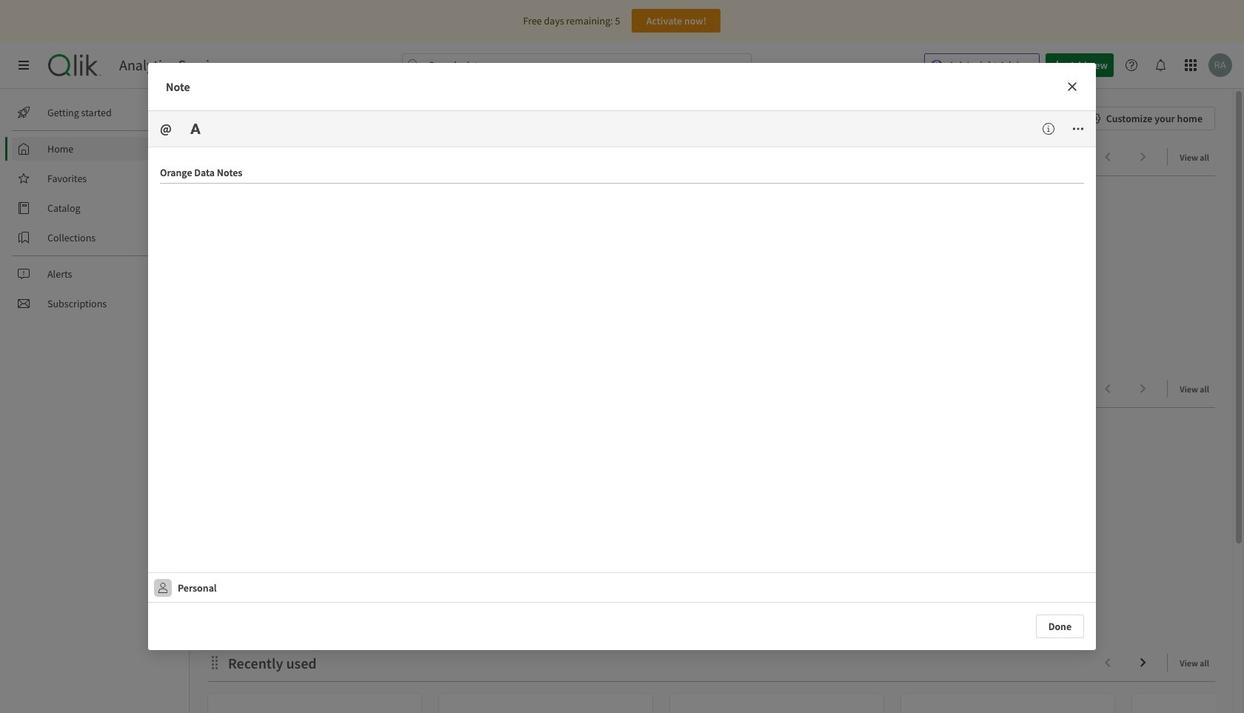 Task type: locate. For each thing, give the bounding box(es) containing it.
details image
[[1043, 123, 1055, 135]]

toggle formatting image
[[189, 123, 201, 135]]

close sidebar menu image
[[18, 59, 30, 71]]

main content
[[184, 89, 1244, 713]]

analytics services element
[[119, 56, 229, 74]]

Note title text field
[[160, 159, 1084, 184]]

navigation pane element
[[0, 95, 189, 321]]

move collection image
[[207, 655, 222, 670]]

dialog
[[148, 63, 1096, 650]]



Task type: describe. For each thing, give the bounding box(es) containing it.
insert mention element
[[154, 117, 183, 141]]

unfavorite image
[[374, 571, 386, 583]]

ruby anderson element
[[217, 578, 230, 591]]

ruby anderson image
[[217, 578, 230, 591]]

close image
[[1066, 81, 1078, 93]]



Task type: vqa. For each thing, say whether or not it's contained in the screenshot.
UNFAVORITE icon
yes



